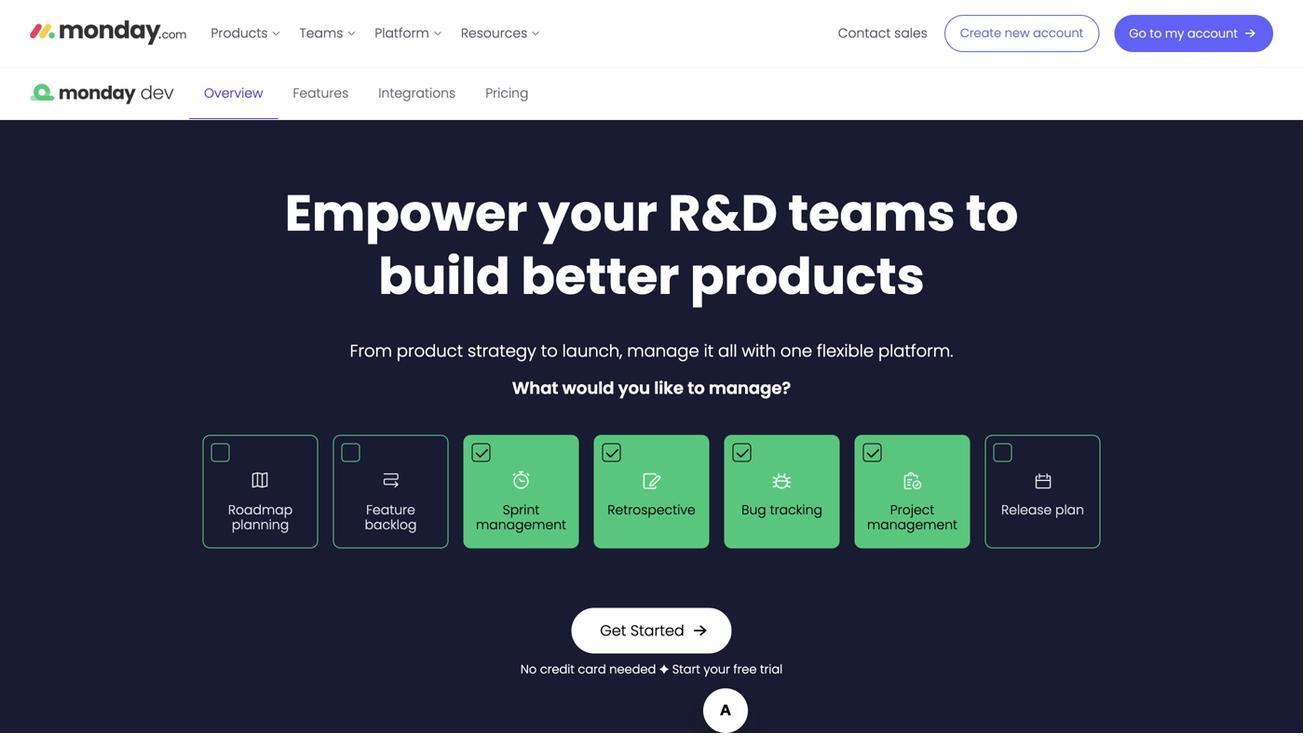 Task type: vqa. For each thing, say whether or not it's contained in the screenshot.
strategy
yes



Task type: locate. For each thing, give the bounding box(es) containing it.
flexible
[[817, 339, 874, 363]]

integrations link
[[364, 68, 471, 119]]

retrospective
[[608, 501, 695, 520]]

roadmap w 1 image
[[242, 462, 279, 500]]

go to my account button
[[1114, 15, 1273, 52]]

Sprint management checkbox
[[463, 435, 579, 549]]

management down sprint w icon
[[476, 516, 566, 535]]

1 horizontal spatial management
[[867, 516, 958, 535]]

release plan
[[1001, 501, 1084, 520]]

what
[[512, 377, 558, 400]]

backlog
[[365, 516, 417, 535]]

account right my
[[1187, 25, 1238, 42]]

list
[[202, 0, 550, 67]]

0 horizontal spatial management
[[476, 516, 566, 535]]

to
[[1150, 25, 1162, 42], [966, 178, 1018, 249], [541, 339, 558, 363], [688, 377, 705, 400]]

credit
[[540, 662, 575, 679]]

planning
[[232, 516, 289, 535]]

release
[[1001, 501, 1052, 520]]

empower your r&d teams to build better products
[[285, 178, 1018, 312]]

management for project
[[867, 516, 958, 535]]

products
[[690, 242, 925, 312]]

0 vertical spatial your
[[538, 178, 657, 249]]

r&d
[[668, 178, 778, 249]]

started
[[630, 621, 684, 642]]

teams link
[[290, 19, 365, 48]]

bug tracking
[[741, 501, 822, 520]]

manage?
[[709, 377, 791, 400]]

1 vertical spatial your
[[704, 662, 730, 679]]

your
[[538, 178, 657, 249], [704, 662, 730, 679]]

project
[[890, 501, 934, 520]]

account right 'new'
[[1033, 25, 1083, 41]]

sprint
[[503, 501, 540, 520]]

get started button
[[571, 609, 732, 654]]

with
[[742, 339, 776, 363]]

2 management from the left
[[867, 516, 958, 535]]

hero option 2 image
[[0, 732, 1303, 734]]

Feature backlog checkbox
[[333, 435, 448, 549]]

sales
[[894, 24, 927, 42]]

management down projects w image
[[867, 516, 958, 535]]

product
[[397, 339, 463, 363]]

to inside empower your r&d teams to build better products
[[966, 178, 1018, 249]]

pricing
[[485, 84, 529, 102]]

projects w image
[[894, 462, 931, 500]]

contact sales button
[[829, 19, 937, 48]]

account
[[1033, 25, 1083, 41], [1187, 25, 1238, 42]]

1 horizontal spatial account
[[1187, 25, 1238, 42]]

resources
[[461, 24, 527, 42]]

platform
[[375, 24, 429, 42]]

Bug tracking checkbox
[[724, 435, 840, 549]]

group
[[195, 428, 1108, 557]]

management for sprint
[[476, 516, 566, 535]]

sprint management
[[476, 501, 566, 535]]

new
[[1005, 25, 1030, 41]]

1 management from the left
[[476, 516, 566, 535]]

no credit card needed ✦ start your free trial
[[521, 662, 782, 679]]

build
[[378, 242, 510, 312]]

overview link
[[189, 68, 278, 119]]

management
[[476, 516, 566, 535], [867, 516, 958, 535]]

group containing roadmap planning
[[195, 428, 1108, 557]]

better
[[521, 242, 679, 312]]

monday.com dev image
[[30, 68, 174, 120]]

sprint w image
[[502, 462, 540, 500]]

empower
[[285, 178, 528, 249]]

release w image
[[1024, 462, 1061, 500]]

✦
[[659, 662, 669, 679]]

tracking
[[770, 501, 822, 520]]

0 horizontal spatial your
[[538, 178, 657, 249]]



Task type: describe. For each thing, give the bounding box(es) containing it.
you
[[618, 377, 650, 400]]

create new account
[[960, 25, 1083, 41]]

roadmap planning
[[228, 501, 293, 535]]

trial
[[760, 662, 782, 679]]

your inside empower your r&d teams to build better products
[[538, 178, 657, 249]]

would
[[562, 377, 614, 400]]

Retrospective checkbox
[[594, 435, 709, 549]]

Roadmap planning checkbox
[[203, 435, 318, 549]]

Project management checkbox
[[855, 435, 970, 549]]

get
[[600, 621, 626, 642]]

main element
[[202, 0, 1273, 67]]

monday.com logo image
[[30, 12, 187, 51]]

like
[[654, 377, 684, 400]]

feature
[[366, 501, 415, 520]]

platform.
[[878, 339, 953, 363]]

project management
[[867, 501, 958, 535]]

overview
[[204, 84, 263, 102]]

retro w image
[[633, 462, 670, 500]]

features
[[293, 84, 349, 102]]

0 horizontal spatial account
[[1033, 25, 1083, 41]]

it
[[704, 339, 714, 363]]

no
[[521, 662, 537, 679]]

card
[[578, 662, 606, 679]]

teams
[[788, 178, 955, 249]]

manage
[[627, 339, 699, 363]]

what would you like to manage?
[[512, 377, 791, 400]]

contact sales
[[838, 24, 927, 42]]

needed
[[609, 662, 656, 679]]

get started
[[600, 621, 684, 642]]

launch,
[[562, 339, 622, 363]]

start
[[672, 662, 700, 679]]

backlog w image
[[372, 462, 409, 500]]

roadmap
[[228, 501, 293, 520]]

all
[[718, 339, 737, 363]]

plan
[[1055, 501, 1084, 520]]

one
[[780, 339, 812, 363]]

my
[[1165, 25, 1184, 42]]

bug
[[741, 501, 766, 520]]

bug w image
[[763, 462, 801, 500]]

products link
[[202, 19, 290, 48]]

Release plan checkbox
[[985, 435, 1100, 549]]

from product strategy to launch, manage it all with one flexible platform.
[[350, 339, 953, 363]]

create new account button
[[944, 15, 1099, 52]]

strategy
[[468, 339, 536, 363]]

features link
[[278, 68, 364, 119]]

resources link
[[452, 19, 550, 48]]

to inside go to my account button
[[1150, 25, 1162, 42]]

from
[[350, 339, 392, 363]]

1 horizontal spatial your
[[704, 662, 730, 679]]

list containing products
[[202, 0, 550, 67]]

go
[[1129, 25, 1146, 42]]

go to my account
[[1129, 25, 1238, 42]]

create
[[960, 25, 1001, 41]]

contact
[[838, 24, 891, 42]]

feature backlog
[[365, 501, 417, 535]]

free
[[733, 662, 757, 679]]

platform link
[[365, 19, 452, 48]]

teams
[[299, 24, 343, 42]]

products
[[211, 24, 268, 42]]

integrations
[[378, 84, 456, 102]]

pricing link
[[471, 68, 543, 119]]



